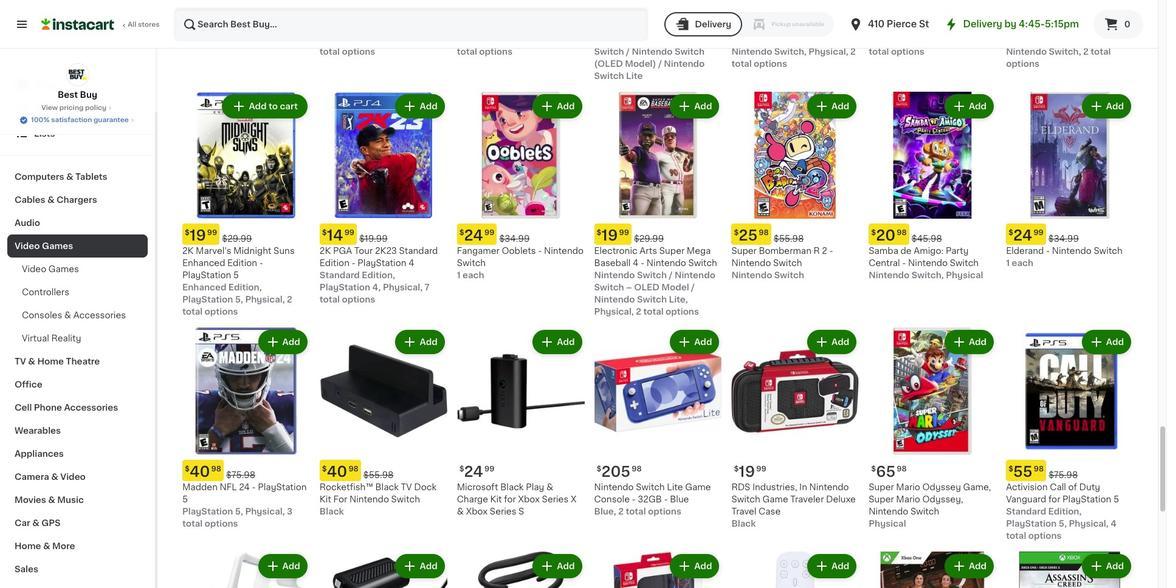 Task type: describe. For each thing, give the bounding box(es) containing it.
lite inside assassin's creed the ezio collection - nintendo switch standard edition, nintendo switch / nintendo switch (oled model) / nintendo switch lite
[[626, 71, 643, 80]]

24 inside madden nfl 24 - playstation 5 playstation 5, physical, 3 total options
[[239, 483, 250, 492]]

games for 1st 'video games' link from the bottom
[[48, 265, 79, 274]]

oled
[[634, 284, 659, 292]]

4 inside the activision call of duty vanguard for playstation 5 standard edition, playstation 5, physical, 4 total options
[[1111, 520, 1117, 528]]

options inside metal gear solid: master collection vol.1 - nintendo switch nintendo switch, physical, 2 total options
[[754, 59, 787, 68]]

play
[[526, 483, 544, 492]]

party
[[946, 247, 969, 256]]

collection for standard
[[594, 23, 638, 31]]

standard down pga
[[320, 271, 360, 280]]

game,
[[963, 483, 991, 492]]

1 inside fangamer ooblets - nintendo switch 1 each
[[457, 271, 461, 280]]

arts inside electronic arts wild hearts - playstation 5 playstation 5, physical, 2 total options
[[365, 11, 383, 19]]

$14.99 original price: $19.99 element
[[320, 224, 447, 245]]

nintendo inside fangamer ooblets - nintendo switch 1 each
[[544, 247, 584, 256]]

electronic inside electronic arts wild hearts - playstation 5 playstation 5, physical, 2 total options
[[320, 11, 363, 19]]

madden
[[182, 483, 218, 492]]

all stores link
[[41, 7, 160, 41]]

buy it again link
[[7, 97, 148, 122]]

/ up model
[[669, 271, 673, 280]]

$ 40 98 for rocketfish™
[[322, 465, 359, 479]]

best buy logo image
[[66, 63, 89, 86]]

cables
[[15, 196, 45, 204]]

24 up the 'fangamer'
[[464, 229, 483, 243]]

computers
[[15, 173, 64, 181]]

charge
[[457, 496, 488, 504]]

2 inside metal gear solid: master collection vol.1 - nintendo switch nintendo switch, physical, 2 total options
[[850, 47, 856, 56]]

wearables
[[15, 427, 61, 435]]

$ 55 98
[[1009, 465, 1044, 479]]

video for first 'video games' link
[[15, 242, 40, 250]]

- inside assassin's creed the ezio collection - nintendo switch standard edition, nintendo switch / nintendo switch (oled model) / nintendo switch lite
[[640, 23, 644, 31]]

switch inside rocketfish™ black tv dock kit for nintendo switch black
[[391, 496, 420, 504]]

each inside fangamer ooblets - nintendo switch 1 each
[[463, 271, 484, 280]]

view pricing policy link
[[41, 103, 114, 113]]

options inside 2k marvel's midnight suns enhanced edition - playstation 5 enhanced edition, playstation 5, physical, 2 total options
[[205, 308, 238, 316]]

total inside sega sonic origins plus - nintendo switch nintendo switch, physical, 4 total options
[[869, 47, 889, 56]]

nfl
[[220, 483, 237, 492]]

/ right model)
[[658, 59, 662, 68]]

car
[[15, 519, 30, 528]]

switch, inside sega sonic origins plus - nintendo switch nintendo switch, physical, 4 total options
[[912, 35, 944, 44]]

pga
[[333, 247, 352, 256]]

98 inside $ 65 98
[[897, 466, 907, 473]]

$25.98 original price: $55.98 element for bomberman
[[732, 224, 859, 245]]

& right play
[[546, 483, 553, 492]]

5 inside the activision call of duty vanguard for playstation 5 standard edition, playstation 5, physical, 4 total options
[[1114, 496, 1119, 504]]

205
[[601, 465, 630, 479]]

1 vertical spatial xbox
[[466, 508, 488, 516]]

switch inside super mario odyssey game, super mario odyssey, nintendo switch physical
[[911, 508, 939, 516]]

options inside nintendo switch lite game console - 32gb - blue blue, 2 total options
[[648, 508, 681, 516]]

satisfaction
[[51, 117, 92, 123]]

pricing
[[59, 105, 84, 111]]

$20.98 original price: $45.98 element for amigo:
[[869, 224, 996, 245]]

edition, inside 2k marvel's midnight suns enhanced edition - playstation 5 enhanced edition, playstation 5, physical, 2 total options
[[228, 284, 262, 292]]

2k marvel's midnight suns enhanced edition - playstation 5 enhanced edition, playstation 5, physical, 2 total options
[[182, 247, 295, 316]]

$ 19 99 inside $19.99 original price: $29.99 element
[[185, 229, 217, 243]]

theatre
[[66, 357, 100, 366]]

& for chargers
[[47, 196, 54, 204]]

delivery for delivery by 4:45-5:15pm
[[963, 19, 1002, 29]]

gear
[[758, 11, 778, 19]]

switch inside disney dreamlight valley cozy edition - nintendo switch nintendo switch, 2 total options
[[1006, 35, 1035, 44]]

2 inside $ 19 99 $29.99 electronic arts super mega baseball 4 - nintendo switch nintendo switch / nintendo switch – oled model / nintendo switch lite, physical, 2 total options
[[636, 308, 641, 316]]

1 video games link from the top
[[7, 235, 148, 258]]

1 vertical spatial series
[[490, 508, 516, 516]]

physical, inside metal gear solid: master collection vol.1 - nintendo switch nintendo switch, physical, 2 total options
[[809, 47, 848, 56]]

0
[[1124, 20, 1130, 29]]

2 inside nintendo switch lite game console - 32gb - blue blue, 2 total options
[[618, 508, 624, 516]]

- inside metal gear solid: master collection vol.1 - nintendo switch nintendo switch, physical, 2 total options
[[798, 23, 802, 31]]

collection for switch
[[732, 23, 775, 31]]

standard for call
[[1006, 508, 1046, 516]]

0 horizontal spatial 19
[[190, 229, 206, 243]]

1 vertical spatial home
[[15, 542, 41, 551]]

sonic superstars - playstation 5 playstation 5, physical, 2 total options
[[457, 11, 567, 56]]

5 inside electronic arts wild hearts - playstation 5 playstation 5, physical, 2 total options
[[371, 23, 376, 31]]

$40.98 original price: $55.98 element
[[320, 460, 447, 482]]

options inside the activision call of duty vanguard for playstation 5 standard edition, playstation 5, physical, 4 total options
[[1028, 532, 1062, 541]]

$ inside $ 14 99 $19.99 2k pga tour 2k23 standard edition - playstation 4 standard edition, playstation 4, physical, 7 total options
[[322, 229, 327, 237]]

2 vertical spatial video
[[60, 473, 86, 481]]

suns
[[274, 247, 295, 256]]

ezio
[[687, 11, 705, 19]]

accessories for cell phone accessories
[[64, 404, 118, 412]]

/ up model)
[[626, 47, 630, 56]]

5 inside sonic superstars - playstation 5 playstation 5, physical, 2 total options
[[508, 23, 514, 31]]

nintendo inside rocketfish™ black tv dock kit for nintendo switch black
[[349, 496, 389, 504]]

99 up microsoft
[[484, 466, 494, 473]]

5 inside 2k marvel's midnight suns enhanced edition - playstation 5 enhanced edition, playstation 5, physical, 2 total options
[[233, 271, 239, 280]]

x
[[571, 496, 577, 504]]

camera & video link
[[7, 466, 148, 489]]

physical, inside $ 14 99 $19.99 2k pga tour 2k23 standard edition - playstation 4 standard edition, playstation 4, physical, 7 total options
[[383, 284, 423, 292]]

Search field
[[175, 9, 647, 40]]

- inside electronic arts wild hearts - playstation 5 playstation 5, physical, 2 total options
[[437, 11, 440, 19]]

instacart logo image
[[41, 17, 114, 32]]

2 inside super bomberman r 2 - nintendo switch nintendo switch
[[822, 247, 827, 256]]

99 for $14.99 original price: $19.99 element
[[344, 229, 354, 237]]

lite,
[[669, 296, 688, 304]]

$55.98 for 40
[[363, 471, 394, 480]]

tv & home theatre
[[15, 357, 100, 366]]

- inside elderand - nintendo switch 1 each
[[1046, 247, 1050, 256]]

98 inside $ 205 98
[[632, 466, 642, 473]]

aveum
[[240, 11, 270, 19]]

assassin's
[[594, 11, 638, 19]]

electronic arts wild hearts - playstation 5 playstation 5, physical, 2 total options
[[320, 11, 440, 56]]

audio link
[[7, 212, 148, 235]]

of
[[228, 11, 238, 19]]

- left the 32gb
[[632, 496, 636, 504]]

100%
[[31, 117, 50, 123]]

buy inside 'link'
[[80, 91, 97, 99]]

accessories for consoles & accessories
[[73, 311, 126, 320]]

sonic inside sonic superstars - playstation 5 playstation 5, physical, 2 total options
[[457, 11, 481, 19]]

shop
[[34, 81, 57, 89]]

switch inside metal gear solid: master collection vol.1 - nintendo switch nintendo switch, physical, 2 total options
[[732, 35, 760, 44]]

wearables link
[[7, 419, 148, 443]]

$19.99 original price: $29.99 element for marvel's
[[182, 224, 310, 245]]

$35.98 original price: $65.98 element
[[457, 0, 584, 9]]

product group containing 14
[[320, 92, 447, 306]]

5 inside madden nfl 24 - playstation 5 playstation 5, physical, 3 total options
[[182, 496, 188, 504]]

video for 1st 'video games' link from the bottom
[[22, 265, 46, 274]]

$75.98 for 40
[[226, 471, 255, 480]]

physical, inside madden nfl 24 - playstation 5 playstation 5, physical, 3 total options
[[245, 508, 285, 516]]

5, inside the activision call of duty vanguard for playstation 5 standard edition, playstation 5, physical, 4 total options
[[1059, 520, 1067, 528]]

98 for activision
[[1034, 466, 1044, 473]]

solid:
[[781, 11, 804, 19]]

odyssey,
[[922, 496, 963, 504]]

tour
[[354, 247, 373, 256]]

0 horizontal spatial buy
[[34, 105, 51, 114]]

$ 25 98
[[734, 229, 769, 243]]

video games for 1st 'video games' link from the bottom
[[22, 265, 79, 274]]

$40.98 original price: $75.98 element for aveum
[[182, 0, 310, 9]]

marvel's
[[196, 247, 231, 256]]

switch inside fangamer ooblets - nintendo switch 1 each
[[457, 259, 486, 268]]

black inside rds industries, in nintendo switch game traveler deluxe travel case black
[[732, 520, 756, 528]]

$55.98 for 25
[[774, 235, 804, 243]]

5, inside madden nfl 24 - playstation 5 playstation 5, physical, 3 total options
[[235, 508, 243, 516]]

& down charge
[[457, 508, 464, 516]]

40 for madden
[[190, 465, 210, 479]]

madden nfl 24 - playstation 5 playstation 5, physical, 3 total options
[[182, 483, 307, 528]]

all stores
[[128, 21, 160, 28]]

5, inside electronic arts wild hearts - playstation 5 playstation 5, physical, 2 total options
[[372, 35, 380, 44]]

total inside disney dreamlight valley cozy edition - nintendo switch nintendo switch, 2 total options
[[1091, 47, 1111, 56]]

- inside sonic superstars - playstation 5 playstation 5, physical, 2 total options
[[532, 11, 535, 19]]

$ inside $ 55 98
[[1009, 466, 1013, 473]]

2 inside electronic arts wild hearts - playstation 5 playstation 5, physical, 2 total options
[[424, 35, 430, 44]]

s
[[519, 508, 524, 516]]

$24.99 original price: $34.99 element for nintendo
[[1006, 224, 1134, 245]]

1 inside elderand - nintendo switch 1 each
[[1006, 259, 1010, 268]]

$ 205 98
[[597, 465, 642, 479]]

switch inside samba de amigo: party central - nintendo switch nintendo switch, physical
[[950, 259, 979, 268]]

consoles
[[22, 311, 62, 320]]

99 up industries,
[[756, 466, 766, 473]]

standard for 14
[[399, 247, 438, 256]]

/ right model
[[691, 284, 695, 292]]

car & gps
[[15, 519, 61, 528]]

games for first 'video games' link
[[42, 242, 73, 250]]

for
[[333, 496, 347, 504]]

black down $40.98 original price: $55.98 element
[[375, 483, 399, 492]]

switch inside rds industries, in nintendo switch game traveler deluxe travel case black
[[732, 496, 760, 504]]

blue
[[670, 496, 689, 504]]

kit inside microsoft black play & charge kit for xbox series x & xbox series s
[[490, 496, 502, 504]]

the
[[669, 11, 685, 19]]

options inside $ 19 99 $29.99 electronic arts super mega baseball 4 - nintendo switch nintendo switch / nintendo switch – oled model / nintendo switch lite, physical, 2 total options
[[666, 308, 699, 316]]

- left blue on the right
[[664, 496, 668, 504]]

industries,
[[752, 483, 797, 492]]

99 for "$24.99 original price: $34.99" element associated with -
[[484, 229, 494, 237]]

hearts
[[406, 11, 434, 19]]

98 for samba
[[897, 229, 907, 237]]

physical, inside sega sonic origins plus - nintendo switch nintendo switch, physical, 4 total options
[[946, 35, 986, 44]]

samba
[[869, 247, 898, 256]]

appliances link
[[7, 443, 148, 466]]

home & more link
[[7, 535, 148, 558]]

pierce
[[887, 19, 917, 29]]

black down for
[[320, 508, 344, 516]]

4 inside $ 14 99 $19.99 2k pga tour 2k23 standard edition - playstation 4 standard edition, playstation 4, physical, 7 total options
[[409, 259, 414, 268]]

cart
[[280, 102, 298, 110]]

nintendo inside rds industries, in nintendo switch game traveler deluxe travel case black
[[809, 483, 849, 492]]

product group containing 55
[[1006, 328, 1134, 542]]

consoles & accessories link
[[7, 304, 148, 327]]

car & gps link
[[7, 512, 148, 535]]

1 $29.99 from the left
[[222, 235, 252, 243]]

best
[[58, 91, 78, 99]]

total inside madden nfl 24 - playstation 5 playstation 5, physical, 3 total options
[[182, 520, 203, 528]]

5, inside "immortals of aveum - playstation 5 playstation 5, physical"
[[235, 35, 243, 44]]

options inside electronic arts wild hearts - playstation 5 playstation 5, physical, 2 total options
[[342, 47, 375, 56]]

disney
[[1006, 11, 1036, 19]]

& for tablets
[[66, 173, 73, 181]]

camera & video
[[15, 473, 86, 481]]

nintendo inside nintendo switch lite game console - 32gb - blue blue, 2 total options
[[594, 483, 634, 492]]

for inside microsoft black play & charge kit for xbox series x & xbox series s
[[504, 496, 516, 504]]

5, inside sonic superstars - playstation 5 playstation 5, physical, 2 total options
[[510, 35, 518, 44]]

of
[[1068, 483, 1077, 492]]

chargers
[[57, 196, 97, 204]]

blue,
[[594, 508, 616, 516]]

office link
[[7, 373, 148, 396]]

movies & music link
[[7, 489, 148, 512]]

disney dreamlight valley cozy edition - nintendo switch nintendo switch, 2 total options
[[1006, 11, 1113, 68]]

24 up elderand
[[1013, 229, 1032, 243]]

game inside nintendo switch lite game console - 32gb - blue blue, 2 total options
[[685, 483, 711, 492]]

& for more
[[43, 542, 50, 551]]

$19.99
[[359, 235, 388, 243]]

console
[[594, 496, 630, 504]]

shop link
[[7, 73, 148, 97]]

view pricing policy
[[41, 105, 106, 111]]

switch inside sega sonic origins plus - nintendo switch nintendo switch, physical, 4 total options
[[911, 23, 939, 31]]

2 mario from the top
[[896, 496, 920, 504]]

switch inside elderand - nintendo switch 1 each
[[1094, 247, 1123, 256]]

cell phone accessories
[[15, 404, 118, 412]]

$34.99 for ooblets
[[499, 235, 530, 243]]

& for home
[[28, 357, 35, 366]]

$19.99 original price: $29.99 element for 19
[[594, 224, 722, 245]]

model)
[[625, 59, 656, 68]]

options inside disney dreamlight valley cozy edition - nintendo switch nintendo switch, 2 total options
[[1006, 59, 1039, 68]]

32gb
[[638, 496, 662, 504]]

phone
[[34, 404, 62, 412]]

metal
[[732, 11, 755, 19]]



Task type: vqa. For each thing, say whether or not it's contained in the screenshot.
first 40 from the left
yes



Task type: locate. For each thing, give the bounding box(es) containing it.
1 horizontal spatial $19.99 original price: $29.99 element
[[594, 224, 722, 245]]

lists link
[[7, 122, 148, 146]]

- inside fangamer ooblets - nintendo switch 1 each
[[538, 247, 542, 256]]

0 horizontal spatial $34.99
[[499, 235, 530, 243]]

0 vertical spatial $20.98 original price: $45.98 element
[[594, 0, 722, 9]]

0 horizontal spatial physical
[[245, 35, 282, 44]]

tv inside rocketfish™ black tv dock kit for nintendo switch black
[[401, 483, 412, 492]]

1 horizontal spatial $29.99
[[634, 235, 664, 243]]

each
[[1012, 259, 1033, 268], [463, 271, 484, 280]]

switch,
[[912, 35, 944, 44], [774, 47, 807, 56], [1049, 47, 1081, 56], [912, 271, 944, 280]]

99 inside $ 14 99 $19.99 2k pga tour 2k23 standard edition - playstation 4 standard edition, playstation 4, physical, 7 total options
[[344, 229, 354, 237]]

$75.98 up "nfl"
[[226, 471, 255, 480]]

switch, down 5:15pm on the right of page
[[1049, 47, 1081, 56]]

1 mario from the top
[[896, 483, 920, 492]]

$40.98 original price: $75.98 element
[[182, 0, 310, 9], [182, 460, 310, 482]]

$ inside $ 20 98
[[871, 229, 876, 237]]

0 vertical spatial home
[[37, 357, 64, 366]]

physical, left 7
[[383, 284, 423, 292]]

2 $40.98 original price: $75.98 element from the top
[[182, 460, 310, 482]]

1 vertical spatial $40.98 original price: $75.98 element
[[182, 460, 310, 482]]

$20.98 original price: $45.98 element up amigo:
[[869, 224, 996, 245]]

5:15pm
[[1045, 19, 1079, 29]]

0 vertical spatial accessories
[[73, 311, 126, 320]]

$25.98 original price: $55.98 element containing 25
[[732, 224, 859, 245]]

controllers link
[[7, 281, 148, 304]]

1 horizontal spatial 2k
[[320, 247, 331, 256]]

0 horizontal spatial delivery
[[695, 20, 731, 29]]

2 $24.99 original price: $34.99 element from the left
[[1006, 224, 1134, 245]]

$20.98 original price: $45.98 element up creed
[[594, 0, 722, 9]]

1 horizontal spatial physical
[[869, 520, 906, 528]]

0 vertical spatial $55.98
[[774, 235, 804, 243]]

0 vertical spatial video games
[[15, 242, 73, 250]]

1 $34.99 from the left
[[499, 235, 530, 243]]

2 horizontal spatial physical
[[946, 271, 983, 280]]

physical inside super mario odyssey game, super mario odyssey, nintendo switch physical
[[869, 520, 906, 528]]

home up sales
[[15, 542, 41, 551]]

0 horizontal spatial $29.99
[[222, 235, 252, 243]]

1 2k from the left
[[182, 247, 194, 256]]

$55.98 inside $25.98 original price: $55.98 element
[[774, 235, 804, 243]]

1 vertical spatial lite
[[667, 483, 683, 492]]

options
[[342, 47, 375, 56], [479, 47, 513, 56], [891, 47, 924, 56], [754, 59, 787, 68], [1006, 59, 1039, 68], [342, 296, 375, 304], [205, 308, 238, 316], [666, 308, 699, 316], [648, 508, 681, 516], [205, 520, 238, 528], [1028, 532, 1062, 541]]

2 down $35.98 original price: $65.98 element
[[562, 35, 567, 44]]

standard down the assassin's
[[594, 35, 634, 44]]

1 horizontal spatial buy
[[80, 91, 97, 99]]

0 vertical spatial 1
[[1006, 259, 1010, 268]]

game up blue on the right
[[685, 483, 711, 492]]

$19.99 original price: $29.99 element up mega
[[594, 224, 722, 245]]

19 inside $ 19 99 $29.99 electronic arts super mega baseball 4 - nintendo switch nintendo switch / nintendo switch – oled model / nintendo switch lite, physical, 2 total options
[[601, 229, 618, 243]]

0 button
[[1094, 10, 1143, 39]]

edition down midnight
[[227, 259, 257, 268]]

1 horizontal spatial arts
[[640, 247, 657, 256]]

2 horizontal spatial edition
[[1030, 23, 1060, 31]]

& right car
[[32, 519, 39, 528]]

games up 'controllers' link
[[48, 265, 79, 274]]

2 down console on the right bottom of page
[[618, 508, 624, 516]]

$25.98 original price: $55.98 element for arts
[[320, 0, 447, 9]]

more
[[52, 542, 75, 551]]

vanguard
[[1006, 496, 1046, 504]]

2 video games link from the top
[[7, 258, 148, 281]]

1 horizontal spatial kit
[[490, 496, 502, 504]]

$34.99 for -
[[1048, 235, 1079, 243]]

0 horizontal spatial 40
[[190, 465, 210, 479]]

switch, down amigo:
[[912, 271, 944, 280]]

2 for from the left
[[1049, 496, 1060, 504]]

19 up marvel's
[[190, 229, 206, 243]]

1 horizontal spatial electronic
[[594, 247, 637, 256]]

$ 19 99 up marvel's
[[185, 229, 217, 243]]

physical, inside electronic arts wild hearts - playstation 5 playstation 5, physical, 2 total options
[[382, 35, 422, 44]]

2 down 410 pierce st popup button on the top
[[850, 47, 856, 56]]

2 inside 2k marvel's midnight suns enhanced edition - playstation 5 enhanced edition, playstation 5, physical, 2 total options
[[287, 296, 292, 304]]

$ 20 98
[[871, 229, 907, 243]]

& for accessories
[[64, 311, 71, 320]]

0 horizontal spatial $55.98
[[363, 471, 394, 480]]

add to cart
[[249, 102, 298, 110]]

sonic up pierce
[[895, 11, 919, 19]]

each down elderand
[[1012, 259, 1033, 268]]

0 vertical spatial electronic
[[320, 11, 363, 19]]

0 horizontal spatial xbox
[[466, 508, 488, 516]]

0 vertical spatial games
[[42, 242, 73, 250]]

1 $ 40 98 from the left
[[185, 465, 221, 479]]

nintendo
[[646, 23, 686, 31], [804, 23, 844, 31], [869, 23, 908, 31], [1068, 23, 1108, 31], [672, 35, 713, 44], [869, 35, 910, 44], [632, 47, 673, 56], [732, 47, 772, 56], [1006, 47, 1047, 56], [664, 59, 705, 68], [544, 247, 584, 256], [1052, 247, 1092, 256], [647, 259, 686, 268], [732, 259, 771, 268], [908, 259, 948, 268], [594, 271, 635, 280], [675, 271, 715, 280], [732, 271, 772, 280], [869, 271, 910, 280], [594, 296, 635, 304], [594, 483, 634, 492], [809, 483, 849, 492], [349, 496, 389, 504], [869, 508, 908, 516]]

edition inside $ 14 99 $19.99 2k pga tour 2k23 standard edition - playstation 4 standard edition, playstation 4, physical, 7 total options
[[320, 259, 349, 268]]

black left play
[[500, 483, 524, 492]]

edition, inside assassin's creed the ezio collection - nintendo switch standard edition, nintendo switch / nintendo switch (oled model) / nintendo switch lite
[[636, 35, 670, 44]]

- inside super bomberman r 2 - nintendo switch nintendo switch
[[829, 247, 833, 256]]

0 vertical spatial series
[[542, 496, 569, 504]]

for inside the activision call of duty vanguard for playstation 5 standard edition, playstation 5, physical, 4 total options
[[1049, 496, 1060, 504]]

product group containing 25
[[732, 92, 859, 282]]

$ inside $ 65 98
[[871, 466, 876, 473]]

product group containing 20
[[869, 92, 996, 282]]

controllers
[[22, 288, 69, 297]]

total inside $ 14 99 $19.99 2k pga tour 2k23 standard edition - playstation 4 standard edition, playstation 4, physical, 7 total options
[[320, 296, 340, 304]]

1 horizontal spatial $24.99 original price: $34.99 element
[[1006, 224, 1134, 245]]

$ 24 99 for fangamer
[[459, 229, 494, 243]]

0 vertical spatial $40.98 original price: $75.98 element
[[182, 0, 310, 9]]

switch, inside disney dreamlight valley cozy edition - nintendo switch nintendo switch, 2 total options
[[1049, 47, 1081, 56]]

super mario odyssey game, super mario odyssey, nintendo switch physical
[[869, 483, 991, 528]]

0 vertical spatial lite
[[626, 71, 643, 80]]

0 horizontal spatial for
[[504, 496, 516, 504]]

kit inside rocketfish™ black tv dock kit for nintendo switch black
[[320, 496, 331, 504]]

/
[[626, 47, 630, 56], [658, 59, 662, 68], [669, 271, 673, 280], [691, 284, 695, 292]]

0 horizontal spatial tv
[[15, 357, 26, 366]]

delivery by 4:45-5:15pm
[[963, 19, 1079, 29]]

0 horizontal spatial lite
[[626, 71, 643, 80]]

$20.98 original price: $45.98 element containing 20
[[869, 224, 996, 245]]

physical, down midnight
[[245, 296, 285, 304]]

rds
[[732, 483, 750, 492]]

mega
[[687, 247, 711, 256]]

edition, down midnight
[[228, 284, 262, 292]]

0 horizontal spatial $ 19 99
[[185, 229, 217, 243]]

1 down the 'fangamer'
[[457, 271, 461, 280]]

appliances
[[15, 450, 64, 458]]

$24.99 original price: $34.99 element for -
[[457, 224, 584, 245]]

edition down pga
[[320, 259, 349, 268]]

- inside $ 14 99 $19.99 2k pga tour 2k23 standard edition - playstation 4 standard edition, playstation 4, physical, 7 total options
[[352, 259, 355, 268]]

1 vertical spatial $20.98 original price: $45.98 element
[[869, 224, 996, 245]]

& right camera
[[51, 473, 58, 481]]

40 for rocketfish™
[[327, 465, 347, 479]]

tv
[[15, 357, 26, 366], [401, 483, 412, 492]]

0 horizontal spatial $25.98 original price: $55.98 element
[[320, 0, 447, 9]]

standard for creed
[[594, 35, 634, 44]]

0 horizontal spatial each
[[463, 271, 484, 280]]

2
[[424, 35, 430, 44], [562, 35, 567, 44], [850, 47, 856, 56], [1083, 47, 1089, 56], [822, 247, 827, 256], [287, 296, 292, 304], [636, 308, 641, 316], [618, 508, 624, 516]]

cell
[[15, 404, 32, 412]]

options inside madden nfl 24 - playstation 5 playstation 5, physical, 3 total options
[[205, 520, 238, 528]]

1 vertical spatial $25.98 original price: $55.98 element
[[732, 224, 859, 245]]

2 inside disney dreamlight valley cozy edition - nintendo switch nintendo switch, 2 total options
[[1083, 47, 1089, 56]]

2 horizontal spatial 19
[[739, 465, 755, 479]]

video games link up 'controllers' link
[[7, 235, 148, 258]]

$24.99 original price: $34.99 element up elderand - nintendo switch 1 each on the right of the page
[[1006, 224, 1134, 245]]

1 $19.99 original price: $29.99 element from the left
[[182, 224, 310, 245]]

$ 40 98 up rocketfish™
[[322, 465, 359, 479]]

physical inside samba de amigo: party central - nintendo switch nintendo switch, physical
[[946, 271, 983, 280]]

1 collection from the left
[[594, 23, 638, 31]]

$ 24 99
[[459, 229, 494, 243], [1009, 229, 1044, 243], [459, 465, 494, 479]]

1 $24.99 original price: $34.99 element from the left
[[457, 224, 584, 245]]

collection inside metal gear solid: master collection vol.1 - nintendo switch nintendo switch, physical, 2 total options
[[732, 23, 775, 31]]

0 horizontal spatial $24.99 original price: $34.99 element
[[457, 224, 584, 245]]

0 horizontal spatial $20.98 original price: $45.98 element
[[594, 0, 722, 9]]

physical, down duty
[[1069, 520, 1109, 528]]

computers & tablets
[[15, 173, 107, 181]]

4 inside $ 19 99 $29.99 electronic arts super mega baseball 4 - nintendo switch nintendo switch / nintendo switch – oled model / nintendo switch lite, physical, 2 total options
[[633, 259, 639, 268]]

guarantee
[[94, 117, 129, 123]]

1 enhanced from the top
[[182, 259, 225, 268]]

$ 40 98 inside $40.98 original price: $75.98 element
[[185, 465, 221, 479]]

1 vertical spatial video
[[22, 265, 46, 274]]

$20.98 original price: $45.98 element
[[594, 0, 722, 9], [869, 224, 996, 245]]

2 2k from the left
[[320, 247, 331, 256]]

video
[[15, 242, 40, 250], [22, 265, 46, 274], [60, 473, 86, 481]]

sega
[[869, 11, 893, 19]]

service type group
[[664, 12, 834, 36]]

4,
[[372, 284, 381, 292]]

0 horizontal spatial $19.99 original price: $29.99 element
[[182, 224, 310, 245]]

$55.98 original price: $75.98 element
[[1006, 460, 1134, 482]]

central
[[869, 259, 900, 268]]

accessories inside "consoles & accessories" link
[[73, 311, 126, 320]]

series left 'x'
[[542, 496, 569, 504]]

0 horizontal spatial sonic
[[457, 11, 481, 19]]

1 horizontal spatial delivery
[[963, 19, 1002, 29]]

0 horizontal spatial 2k
[[182, 247, 194, 256]]

1 horizontal spatial 1
[[1006, 259, 1010, 268]]

$29.99
[[222, 235, 252, 243], [634, 235, 664, 243]]

2 $ 40 98 from the left
[[322, 465, 359, 479]]

$34.99 up elderand - nintendo switch 1 each on the right of the page
[[1048, 235, 1079, 243]]

cables & chargers link
[[7, 188, 148, 212]]

1 vertical spatial mario
[[896, 496, 920, 504]]

98 for super
[[759, 229, 769, 237]]

microsoft black play & charge kit for xbox series x & xbox series s
[[457, 483, 577, 516]]

black inside microsoft black play & charge kit for xbox series x & xbox series s
[[500, 483, 524, 492]]

total inside 2k marvel's midnight suns enhanced edition - playstation 5 enhanced edition, playstation 5, physical, 2 total options
[[182, 308, 203, 316]]

series
[[542, 496, 569, 504], [490, 508, 516, 516]]

410 pierce st
[[868, 19, 929, 29]]

- down tour
[[352, 259, 355, 268]]

super inside super bomberman r 2 - nintendo switch nintendo switch
[[732, 247, 757, 256]]

1 vertical spatial games
[[48, 265, 79, 274]]

1 horizontal spatial collection
[[732, 23, 775, 31]]

$75.98 up call
[[1049, 471, 1078, 480]]

1 vertical spatial buy
[[34, 105, 51, 114]]

accessories down office link
[[64, 404, 118, 412]]

65
[[876, 465, 896, 479]]

98 up "nfl"
[[211, 466, 221, 473]]

valley
[[1088, 11, 1113, 19]]

$ inside $ 19 99 $29.99 electronic arts super mega baseball 4 - nintendo switch nintendo switch / nintendo switch – oled model / nintendo switch lite, physical, 2 total options
[[597, 229, 601, 237]]

game inside rds industries, in nintendo switch game traveler deluxe travel case black
[[763, 496, 788, 504]]

1 vertical spatial $ 19 99
[[734, 465, 766, 479]]

99 up marvel's
[[207, 229, 217, 237]]

baseball
[[594, 259, 631, 268]]

$ 24 99 for elderand
[[1009, 229, 1044, 243]]

98 for madden
[[211, 466, 221, 473]]

bomberman
[[759, 247, 811, 256]]

0 horizontal spatial series
[[490, 508, 516, 516]]

sega sonic origins plus - nintendo switch nintendo switch, physical, 4 total options
[[869, 11, 994, 56]]

edition, down call
[[1048, 508, 1082, 516]]

- inside 2k marvel's midnight suns enhanced edition - playstation 5 enhanced edition, playstation 5, physical, 2 total options
[[259, 259, 263, 268]]

delivery for delivery
[[695, 20, 731, 29]]

0 horizontal spatial kit
[[320, 496, 331, 504]]

0 horizontal spatial $ 40 98
[[185, 465, 221, 479]]

- right the hearts
[[437, 11, 440, 19]]

1 vertical spatial physical
[[946, 271, 983, 280]]

add inside the add to cart button
[[249, 102, 267, 110]]

sonic left "superstars" on the left of the page
[[457, 11, 481, 19]]

odyssey
[[922, 483, 961, 492]]

product group
[[182, 92, 310, 318], [320, 92, 447, 306], [457, 92, 584, 282], [594, 92, 722, 318], [732, 92, 859, 282], [869, 92, 996, 282], [1006, 92, 1134, 270], [182, 328, 310, 530], [320, 328, 447, 518], [457, 328, 584, 518], [594, 328, 722, 518], [732, 328, 859, 530], [869, 328, 996, 530], [1006, 328, 1134, 542], [182, 552, 310, 588], [320, 552, 447, 588], [457, 552, 584, 588], [594, 552, 722, 588], [732, 552, 859, 588], [869, 552, 996, 588], [1006, 552, 1134, 588]]

20
[[876, 229, 896, 243]]

physical down $ 65 98
[[869, 520, 906, 528]]

0 horizontal spatial edition
[[227, 259, 257, 268]]

samba de amigo: party central - nintendo switch nintendo switch, physical
[[869, 247, 983, 280]]

4
[[988, 35, 994, 44], [409, 259, 414, 268], [633, 259, 639, 268], [1111, 520, 1117, 528]]

& left more
[[43, 542, 50, 551]]

- right ooblets
[[538, 247, 542, 256]]

$19.99 original price: $29.99 element up midnight
[[182, 224, 310, 245]]

delivery inside button
[[695, 20, 731, 29]]

1 horizontal spatial each
[[1012, 259, 1033, 268]]

midnight
[[233, 247, 271, 256]]

cozy
[[1006, 23, 1028, 31]]

2k inside 2k marvel's midnight suns enhanced edition - playstation 5 enhanced edition, playstation 5, physical, 2 total options
[[182, 247, 194, 256]]

computers & tablets link
[[7, 165, 148, 188]]

physical, inside sonic superstars - playstation 5 playstation 5, physical, 2 total options
[[520, 35, 559, 44]]

$ 24 99 up the 'fangamer'
[[459, 229, 494, 243]]

1 horizontal spatial tv
[[401, 483, 412, 492]]

- inside $ 19 99 $29.99 electronic arts super mega baseball 4 - nintendo switch nintendo switch / nintendo switch – oled model / nintendo switch lite, physical, 2 total options
[[641, 259, 644, 268]]

1 horizontal spatial $ 19 99
[[734, 465, 766, 479]]

2 kit from the left
[[490, 496, 502, 504]]

kit left for
[[320, 496, 331, 504]]

for down call
[[1049, 496, 1060, 504]]

cell phone accessories link
[[7, 396, 148, 419]]

0 vertical spatial video
[[15, 242, 40, 250]]

99 up the 'fangamer'
[[484, 229, 494, 237]]

0 vertical spatial tv
[[15, 357, 26, 366]]

physical, left 3
[[245, 508, 285, 516]]

sonic inside sega sonic origins plus - nintendo switch nintendo switch, physical, 4 total options
[[895, 11, 919, 19]]

$40.98 original price: $75.98 element containing 40
[[182, 460, 310, 482]]

$25.98 original price: $55.98 element
[[320, 0, 447, 9], [732, 224, 859, 245]]

total inside electronic arts wild hearts - playstation 5 playstation 5, physical, 2 total options
[[320, 47, 340, 56]]

buy up policy
[[80, 91, 97, 99]]

99 for $19.99 original price: $29.99 element corresponding to 19
[[619, 229, 629, 237]]

0 vertical spatial buy
[[80, 91, 97, 99]]

& for gps
[[32, 519, 39, 528]]

2 collection from the left
[[732, 23, 775, 31]]

2 sonic from the left
[[895, 11, 919, 19]]

total inside the activision call of duty vanguard for playstation 5 standard edition, playstation 5, physical, 4 total options
[[1006, 532, 1026, 541]]

98 for rocketfish™
[[349, 466, 359, 473]]

physical inside "immortals of aveum - playstation 5 playstation 5, physical"
[[245, 35, 282, 44]]

0 horizontal spatial electronic
[[320, 11, 363, 19]]

98 up rocketfish™
[[349, 466, 359, 473]]

collection down metal
[[732, 23, 775, 31]]

physical down aveum
[[245, 35, 282, 44]]

edition, up 4,
[[362, 271, 395, 280]]

switch, inside samba de amigo: party central - nintendo switch nintendo switch, physical
[[912, 271, 944, 280]]

98 inside $ 20 98
[[897, 229, 907, 237]]

& for music
[[48, 496, 55, 505]]

$ 40 98 up madden
[[185, 465, 221, 479]]

& left tablets at left
[[66, 173, 73, 181]]

super bomberman r 2 - nintendo switch nintendo switch
[[732, 247, 833, 280]]

movies
[[15, 496, 46, 505]]

cables & chargers
[[15, 196, 97, 204]]

99 for $19.99 original price: $29.99 element associated with marvel's
[[207, 229, 217, 237]]

98 right 205 on the right of the page
[[632, 466, 642, 473]]

edition inside 2k marvel's midnight suns enhanced edition - playstation 5 enhanced edition, playstation 5, physical, 2 total options
[[227, 259, 257, 268]]

5,
[[235, 35, 243, 44], [372, 35, 380, 44], [510, 35, 518, 44], [235, 296, 243, 304], [235, 508, 243, 516], [1059, 520, 1067, 528]]

0 horizontal spatial arts
[[365, 11, 383, 19]]

24 up microsoft
[[464, 465, 483, 479]]

total inside sonic superstars - playstation 5 playstation 5, physical, 2 total options
[[457, 47, 477, 56]]

delivery down plus
[[963, 19, 1002, 29]]

1 horizontal spatial $75.98
[[1049, 471, 1078, 480]]

0 vertical spatial physical
[[245, 35, 282, 44]]

each inside elderand - nintendo switch 1 each
[[1012, 259, 1033, 268]]

1 horizontal spatial lite
[[667, 483, 683, 492]]

1 vertical spatial accessories
[[64, 404, 118, 412]]

physical, down plus
[[946, 35, 986, 44]]

0 vertical spatial game
[[685, 483, 711, 492]]

1 vertical spatial each
[[463, 271, 484, 280]]

2 $34.99 from the left
[[1048, 235, 1079, 243]]

home
[[37, 357, 64, 366], [15, 542, 41, 551]]

tv left dock
[[401, 483, 412, 492]]

$55.98 up rocketfish™ black tv dock kit for nintendo switch black
[[363, 471, 394, 480]]

edition inside disney dreamlight valley cozy edition - nintendo switch nintendo switch, 2 total options
[[1030, 23, 1060, 31]]

1 horizontal spatial sonic
[[895, 11, 919, 19]]

$ inside $ 25 98
[[734, 229, 739, 237]]

buy up 100%
[[34, 105, 51, 114]]

7
[[425, 284, 429, 292]]

edition down dreamlight
[[1030, 23, 1060, 31]]

1 horizontal spatial xbox
[[518, 496, 540, 504]]

product group containing 65
[[869, 328, 996, 530]]

standard down vanguard
[[1006, 508, 1046, 516]]

- inside sega sonic origins plus - nintendo switch nintendo switch, physical, 4 total options
[[974, 11, 978, 19]]

99
[[207, 229, 217, 237], [344, 229, 354, 237], [484, 229, 494, 237], [619, 229, 629, 237], [1034, 229, 1044, 237], [484, 466, 494, 473], [756, 466, 766, 473]]

elderand
[[1006, 247, 1044, 256]]

1 kit from the left
[[320, 496, 331, 504]]

$40.98 original price: $75.98 element up aveum
[[182, 0, 310, 9]]

physical, down master
[[809, 47, 848, 56]]

2 vertical spatial physical
[[869, 520, 906, 528]]

total inside $ 19 99 $29.99 electronic arts super mega baseball 4 - nintendo switch nintendo switch / nintendo switch – oled model / nintendo switch lite, physical, 2 total options
[[643, 308, 664, 316]]

1 sonic from the left
[[457, 11, 481, 19]]

1 vertical spatial 1
[[457, 271, 461, 280]]

2 $75.98 from the left
[[1049, 471, 1078, 480]]

physical down party at the right top of page
[[946, 271, 983, 280]]

99 up elderand
[[1034, 229, 1044, 237]]

1 horizontal spatial $34.99
[[1048, 235, 1079, 243]]

$ 24 99 up elderand
[[1009, 229, 1044, 243]]

99 for nintendo "$24.99 original price: $34.99" element
[[1034, 229, 1044, 237]]

1 vertical spatial $55.98
[[363, 471, 394, 480]]

add
[[249, 102, 267, 110], [420, 102, 437, 110], [557, 102, 575, 110], [694, 102, 712, 110], [832, 102, 849, 110], [969, 102, 987, 110], [1106, 102, 1124, 110], [282, 338, 300, 347], [420, 338, 437, 347], [557, 338, 575, 347], [694, 338, 712, 347], [832, 338, 849, 347], [969, 338, 987, 347], [1106, 338, 1124, 347], [282, 562, 300, 571], [420, 562, 437, 571], [557, 562, 575, 571], [694, 562, 712, 571], [832, 562, 849, 571], [969, 562, 987, 571], [1106, 562, 1124, 571]]

super inside $ 19 99 $29.99 electronic arts super mega baseball 4 - nintendo switch nintendo switch / nintendo switch – oled model / nintendo switch lite, physical, 2 total options
[[659, 247, 685, 256]]

virtual
[[22, 334, 49, 343]]

$24.99 original price: $34.99 element
[[457, 224, 584, 245], [1006, 224, 1134, 245]]

$25.98 original price: $55.98 element up wild
[[320, 0, 447, 9]]

- inside samba de amigo: party central - nintendo switch nintendo switch, physical
[[902, 259, 906, 268]]

standard right 2k23
[[399, 247, 438, 256]]

100% satisfaction guarantee button
[[19, 113, 136, 125]]

add button
[[397, 95, 444, 117], [534, 95, 581, 117], [671, 95, 718, 117], [808, 95, 855, 117], [946, 95, 993, 117], [1083, 95, 1130, 117], [259, 332, 306, 353], [397, 332, 444, 353], [534, 332, 581, 353], [671, 332, 718, 353], [808, 332, 855, 353], [946, 332, 993, 353], [1083, 332, 1130, 353], [259, 556, 306, 578], [397, 556, 444, 578], [534, 556, 581, 578], [671, 556, 718, 578], [808, 556, 855, 578], [946, 556, 993, 578], [1083, 556, 1130, 578]]

$ inside $ 205 98
[[597, 466, 601, 473]]

kit
[[320, 496, 331, 504], [490, 496, 502, 504]]

0 vertical spatial arts
[[365, 11, 383, 19]]

nintendo inside super mario odyssey game, super mario odyssey, nintendo switch physical
[[869, 508, 908, 516]]

1 vertical spatial arts
[[640, 247, 657, 256]]

again
[[61, 105, 85, 114]]

assassin's creed the ezio collection - nintendo switch standard edition, nintendo switch / nintendo switch (oled model) / nintendo switch lite
[[594, 11, 717, 80]]

1 vertical spatial video games
[[22, 265, 79, 274]]

xbox down charge
[[466, 508, 488, 516]]

4 inside sega sonic origins plus - nintendo switch nintendo switch, physical, 4 total options
[[988, 35, 994, 44]]

options inside $ 14 99 $19.99 2k pga tour 2k23 standard edition - playstation 4 standard edition, playstation 4, physical, 7 total options
[[342, 296, 375, 304]]

99 right 14
[[344, 229, 354, 237]]

delivery by 4:45-5:15pm link
[[944, 17, 1079, 32]]

$75.98 for 55
[[1049, 471, 1078, 480]]

1 horizontal spatial edition
[[320, 259, 349, 268]]

5 inside "immortals of aveum - playstation 5 playstation 5, physical"
[[233, 23, 239, 31]]

2 enhanced from the top
[[182, 284, 226, 292]]

1 horizontal spatial 19
[[601, 229, 618, 243]]

super
[[659, 247, 685, 256], [732, 247, 757, 256], [869, 483, 894, 492], [869, 496, 894, 504]]

2 $29.99 from the left
[[634, 235, 664, 243]]

switch inside nintendo switch lite game console - 32gb - blue blue, 2 total options
[[636, 483, 665, 492]]

100% satisfaction guarantee
[[31, 117, 129, 123]]

video games up "controllers"
[[22, 265, 79, 274]]

product group containing 205
[[594, 328, 722, 518]]

1 horizontal spatial $20.98 original price: $45.98 element
[[869, 224, 996, 245]]

$29.99 inside $ 19 99 $29.99 electronic arts super mega baseball 4 - nintendo switch nintendo switch / nintendo switch – oled model / nintendo switch lite, physical, 2 total options
[[634, 235, 664, 243]]

collection inside assassin's creed the ezio collection - nintendo switch standard edition, nintendo switch / nintendo switch (oled model) / nintendo switch lite
[[594, 23, 638, 31]]

total inside metal gear solid: master collection vol.1 - nintendo switch nintendo switch, physical, 2 total options
[[732, 59, 752, 68]]

$19.99 original price: $29.99 element
[[182, 224, 310, 245], [594, 224, 722, 245]]

lite down model)
[[626, 71, 643, 80]]

0 horizontal spatial $75.98
[[226, 471, 255, 480]]

5, inside 2k marvel's midnight suns enhanced edition - playstation 5 enhanced edition, playstation 5, physical, 2 total options
[[235, 296, 243, 304]]

$ 40 98 for madden
[[185, 465, 221, 479]]

tv up office
[[15, 357, 26, 366]]

creed
[[641, 11, 667, 19]]

edition, down creed
[[636, 35, 670, 44]]

None search field
[[174, 7, 649, 41]]

0 vertical spatial $25.98 original price: $55.98 element
[[320, 0, 447, 9]]

- up oled
[[641, 259, 644, 268]]

2 $19.99 original price: $29.99 element from the left
[[594, 224, 722, 245]]

video games for first 'video games' link
[[15, 242, 73, 250]]

0 horizontal spatial game
[[685, 483, 711, 492]]

game
[[685, 483, 711, 492], [763, 496, 788, 504]]

gps
[[41, 519, 61, 528]]

- down midnight
[[259, 259, 263, 268]]

$40.98 original price: $75.98 element for 24
[[182, 460, 310, 482]]

$ 24 99 up microsoft
[[459, 465, 494, 479]]

1 40 from the left
[[190, 465, 210, 479]]

mario
[[896, 483, 920, 492], [896, 496, 920, 504]]

0 vertical spatial each
[[1012, 259, 1033, 268]]

99 inside $ 19 99 $29.99 electronic arts super mega baseball 4 - nintendo switch nintendo switch / nintendo switch – oled model / nintendo switch lite, physical, 2 total options
[[619, 229, 629, 237]]

2 40 from the left
[[327, 465, 347, 479]]

electronic inside $ 19 99 $29.99 electronic arts super mega baseball 4 - nintendo switch nintendo switch / nintendo switch – oled model / nintendo switch lite, physical, 2 total options
[[594, 247, 637, 256]]

1 vertical spatial enhanced
[[182, 284, 226, 292]]

& right cables
[[47, 196, 54, 204]]

edition, inside the activision call of duty vanguard for playstation 5 standard edition, playstation 5, physical, 4 total options
[[1048, 508, 1082, 516]]

1 horizontal spatial for
[[1049, 496, 1060, 504]]

24 right "nfl"
[[239, 483, 250, 492]]

1 horizontal spatial series
[[542, 496, 569, 504]]

- inside disney dreamlight valley cozy edition - nintendo switch nintendo switch, 2 total options
[[1062, 23, 1066, 31]]

audio
[[15, 219, 40, 227]]

- right "nfl"
[[252, 483, 256, 492]]

1 horizontal spatial $25.98 original price: $55.98 element
[[732, 224, 859, 245]]

- inside "immortals of aveum - playstation 5 playstation 5, physical"
[[272, 11, 276, 19]]

1 $40.98 original price: $75.98 element from the top
[[182, 0, 310, 9]]

1 for from the left
[[504, 496, 516, 504]]

$20.98 original price: $45.98 element for the
[[594, 0, 722, 9]]

& for video
[[51, 473, 58, 481]]

activision
[[1006, 483, 1048, 492]]

40 up madden
[[190, 465, 210, 479]]

0 horizontal spatial collection
[[594, 23, 638, 31]]

series left s
[[490, 508, 516, 516]]

98 right 55
[[1034, 466, 1044, 473]]

- down dreamlight
[[1062, 23, 1066, 31]]

99 up baseball
[[619, 229, 629, 237]]

reality
[[51, 334, 81, 343]]

black down travel
[[732, 520, 756, 528]]

switch, inside metal gear solid: master collection vol.1 - nintendo switch nintendo switch, physical, 2 total options
[[774, 47, 807, 56]]

2 down oled
[[636, 308, 641, 316]]

$34.99 up ooblets
[[499, 235, 530, 243]]

nintendo inside elderand - nintendo switch 1 each
[[1052, 247, 1092, 256]]

1 $75.98 from the left
[[226, 471, 255, 480]]

physical, inside the activision call of duty vanguard for playstation 5 standard edition, playstation 5, physical, 4 total options
[[1069, 520, 1109, 528]]

0 vertical spatial mario
[[896, 483, 920, 492]]

$ 65 98
[[871, 465, 907, 479]]

0 vertical spatial $ 19 99
[[185, 229, 217, 243]]

sonic
[[457, 11, 481, 19], [895, 11, 919, 19]]

410
[[868, 19, 885, 29]]

- inside madden nfl 24 - playstation 5 playstation 5, physical, 3 total options
[[252, 483, 256, 492]]

1 horizontal spatial $ 40 98
[[322, 465, 359, 479]]

options inside sonic superstars - playstation 5 playstation 5, physical, 2 total options
[[479, 47, 513, 56]]

arts up oled
[[640, 247, 657, 256]]

dock
[[414, 483, 437, 492]]



